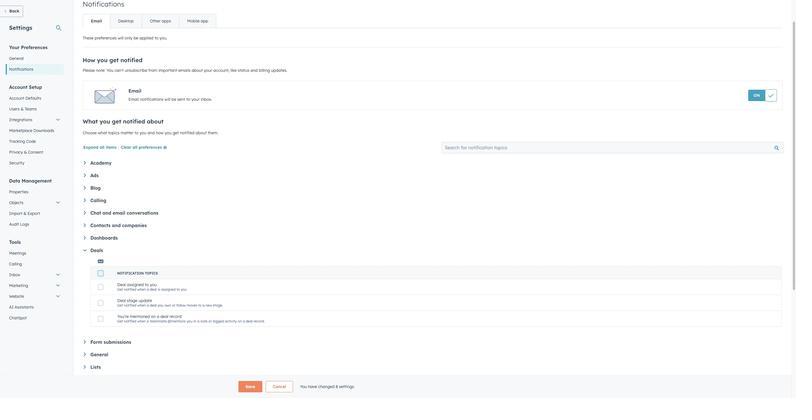 Task type: locate. For each thing, give the bounding box(es) containing it.
and right chat
[[103, 210, 111, 216]]

caret image for contacts and companies
[[84, 224, 86, 228]]

notified left them.
[[180, 131, 195, 136]]

0 vertical spatial will
[[118, 36, 124, 41]]

0 vertical spatial topics
[[108, 131, 120, 136]]

and
[[251, 68, 258, 73], [148, 131, 155, 136], [103, 210, 111, 216], [112, 223, 121, 229]]

to inside deal stage update get notified when a deal you own or follow moves to a new stage.
[[198, 304, 202, 308]]

deal assigned to you get notified when a deal is assigned to you
[[117, 283, 187, 292]]

0 vertical spatial get
[[117, 288, 123, 292]]

0 horizontal spatial will
[[118, 36, 124, 41]]

preferences
[[95, 36, 117, 41], [139, 145, 162, 150]]

a left is
[[147, 288, 149, 292]]

1 vertical spatial your
[[191, 97, 200, 102]]

general
[[9, 56, 24, 61], [90, 352, 108, 358]]

3 get from the top
[[117, 320, 123, 324]]

1 vertical spatial account
[[9, 96, 24, 101]]

caret image
[[84, 161, 86, 165], [84, 186, 86, 190], [84, 199, 86, 202], [84, 211, 86, 215], [84, 236, 86, 240], [84, 366, 86, 369]]

to right 'moves'
[[198, 304, 202, 308]]

3 when from the top
[[137, 320, 146, 324]]

your
[[204, 68, 212, 73], [191, 97, 200, 102]]

get up you're
[[117, 304, 123, 308]]

you left have
[[300, 385, 307, 390]]

when up the mentioned
[[137, 304, 146, 308]]

audit logs link
[[6, 219, 64, 230]]

2 when from the top
[[137, 304, 146, 308]]

caret image inside ads dropdown button
[[84, 174, 86, 177]]

calling
[[90, 198, 106, 204], [9, 262, 22, 267]]

about left them.
[[196, 131, 207, 136]]

1 get from the top
[[117, 288, 123, 292]]

account for account defaults
[[9, 96, 24, 101]]

get left the mentioned
[[117, 320, 123, 324]]

new
[[206, 304, 212, 308]]

& right users at the left top
[[21, 107, 24, 112]]

caret image inside blog dropdown button
[[84, 186, 86, 190]]

email left notifications
[[129, 97, 139, 102]]

0 horizontal spatial calling
[[9, 262, 22, 267]]

marketplace downloads link
[[6, 125, 64, 136]]

caret image for dashboards
[[84, 236, 86, 240]]

6 caret image from the top
[[84, 366, 86, 369]]

caret image for deals
[[83, 250, 87, 252]]

deal for deal stage update
[[117, 299, 126, 304]]

deal left record
[[161, 315, 169, 320]]

1 vertical spatial when
[[137, 304, 146, 308]]

assigned right is
[[161, 288, 176, 292]]

0 horizontal spatial on
[[151, 315, 156, 320]]

important
[[159, 68, 177, 73]]

expand
[[83, 145, 98, 150]]

0 vertical spatial preferences
[[95, 36, 117, 41]]

0 vertical spatial &
[[21, 107, 24, 112]]

& right privacy
[[24, 150, 27, 155]]

0 horizontal spatial general
[[9, 56, 24, 61]]

desktop button
[[110, 14, 142, 28]]

and left billing
[[251, 68, 258, 73]]

inbox button
[[6, 270, 64, 281]]

0 horizontal spatial be
[[134, 36, 138, 41]]

all left items
[[100, 145, 105, 150]]

chat
[[90, 210, 101, 216]]

1 horizontal spatial preferences
[[139, 145, 162, 150]]

1 horizontal spatial will
[[165, 97, 171, 102]]

notified up stage
[[124, 288, 136, 292]]

on right the activity
[[238, 320, 242, 324]]

all for expand
[[100, 145, 105, 150]]

caret image inside dashboards dropdown button
[[84, 236, 86, 240]]

0 vertical spatial calling
[[90, 198, 106, 204]]

calling up the inbox
[[9, 262, 22, 267]]

when inside deal stage update get notified when a deal you own or follow moves to a new stage.
[[137, 304, 146, 308]]

2 get from the top
[[117, 304, 123, 308]]

mobile app
[[187, 18, 208, 24]]

get for how
[[109, 57, 119, 64]]

activity
[[225, 320, 237, 324]]

only
[[125, 36, 133, 41]]

notification
[[117, 272, 144, 276]]

your left inbox.
[[191, 97, 200, 102]]

1 vertical spatial get
[[117, 304, 123, 308]]

caret image
[[84, 174, 86, 177], [84, 224, 86, 228], [83, 250, 87, 252], [84, 341, 86, 344], [84, 353, 86, 357]]

you left "can't"
[[106, 68, 113, 73]]

when inside you're mentioned on a deal record get notified when a teammate @mentions you in a note or logged activity on a deal record.
[[137, 320, 146, 324]]

them.
[[208, 131, 219, 136]]

a left new
[[203, 304, 205, 308]]

topics up deal assigned to you get notified when a deal is assigned to you
[[145, 272, 158, 276]]

record.
[[254, 320, 265, 324]]

about up how at the top of the page
[[147, 118, 164, 125]]

deal left stage
[[117, 299, 126, 304]]

a left record
[[157, 315, 159, 320]]

caret image inside chat and email conversations dropdown button
[[84, 211, 86, 215]]

get
[[109, 57, 119, 64], [112, 118, 121, 125], [173, 131, 179, 136]]

2 vertical spatial &
[[24, 211, 26, 216]]

1 horizontal spatial be
[[172, 97, 176, 102]]

notified up you're
[[124, 304, 136, 308]]

what
[[98, 131, 107, 136]]

&
[[21, 107, 24, 112], [24, 150, 27, 155], [24, 211, 26, 216]]

teams
[[25, 107, 37, 112]]

to right matter
[[135, 131, 139, 136]]

privacy
[[9, 150, 23, 155]]

on
[[151, 315, 156, 320], [238, 320, 242, 324]]

be right only at the top of page
[[134, 36, 138, 41]]

1 vertical spatial &
[[24, 150, 27, 155]]

when up "update"
[[137, 288, 146, 292]]

preferences down choose what topics matter to you and how you get notified about them.
[[139, 145, 162, 150]]

2 caret image from the top
[[84, 186, 86, 190]]

marketing button
[[6, 281, 64, 292]]

caret image inside academy 'dropdown button'
[[84, 161, 86, 165]]

topics right what at the left top of the page
[[108, 131, 120, 136]]

will left sent
[[165, 97, 171, 102]]

be left sent
[[172, 97, 176, 102]]

2 vertical spatial when
[[137, 320, 146, 324]]

1 vertical spatial will
[[165, 97, 171, 102]]

dashboards button
[[84, 236, 782, 241]]

inbox
[[9, 273, 20, 278]]

& left export at the bottom of the page
[[24, 211, 26, 216]]

2 all from the left
[[133, 145, 138, 150]]

caret image inside the lists dropdown button
[[84, 366, 86, 369]]

notification topics
[[117, 272, 158, 276]]

1 horizontal spatial or
[[209, 320, 212, 324]]

0 horizontal spatial or
[[172, 304, 176, 308]]

get down notification
[[117, 288, 123, 292]]

account,
[[213, 68, 230, 73]]

a up the mentioned
[[147, 304, 149, 308]]

1 horizontal spatial all
[[133, 145, 138, 150]]

how
[[83, 57, 95, 64]]

0 vertical spatial email
[[91, 18, 102, 24]]

export
[[28, 211, 40, 216]]

1 deal from the top
[[117, 283, 126, 288]]

like
[[231, 68, 237, 73]]

emails
[[178, 68, 191, 73]]

get up "can't"
[[109, 57, 119, 64]]

caret image for ads
[[84, 174, 86, 177]]

1 account from the top
[[9, 84, 27, 90]]

will left only at the top of page
[[118, 36, 124, 41]]

deal left own
[[150, 304, 157, 308]]

what you get notified about
[[83, 118, 164, 125]]

contacts and companies
[[90, 223, 147, 229]]

0 vertical spatial when
[[137, 288, 146, 292]]

1 vertical spatial get
[[112, 118, 121, 125]]

to left you.
[[155, 36, 159, 41]]

your left the account,
[[204, 68, 212, 73]]

you up follow
[[181, 288, 187, 292]]

back link
[[0, 6, 23, 17]]

0 horizontal spatial your
[[191, 97, 200, 102]]

or inside deal stage update get notified when a deal you own or follow moves to a new stage.
[[172, 304, 176, 308]]

these
[[83, 36, 94, 41]]

notified inside deal stage update get notified when a deal you own or follow moves to a new stage.
[[124, 304, 136, 308]]

in
[[194, 320, 196, 324]]

chat and email conversations
[[90, 210, 159, 216]]

deal inside deal assigned to you get notified when a deal is assigned to you
[[117, 283, 126, 288]]

calling up chat
[[90, 198, 106, 204]]

1 horizontal spatial your
[[204, 68, 212, 73]]

what
[[83, 118, 98, 125]]

save button
[[239, 382, 262, 393]]

or right note
[[209, 320, 212, 324]]

0 vertical spatial account
[[9, 84, 27, 90]]

or right own
[[172, 304, 176, 308]]

1 horizontal spatial you
[[300, 385, 307, 390]]

0 vertical spatial or
[[172, 304, 176, 308]]

caret image inside general dropdown button
[[84, 353, 86, 357]]

when left teammate
[[137, 320, 146, 324]]

deal inside deal assigned to you get notified when a deal is assigned to you
[[150, 288, 157, 292]]

0 vertical spatial get
[[109, 57, 119, 64]]

3 caret image from the top
[[84, 199, 86, 202]]

assistants
[[15, 305, 34, 310]]

2 vertical spatial email
[[129, 97, 139, 102]]

notifications link
[[6, 64, 64, 75]]

email button
[[83, 14, 110, 28]]

stage.
[[213, 304, 223, 308]]

email up notifications
[[129, 88, 141, 94]]

deal down notification
[[117, 283, 126, 288]]

will
[[118, 36, 124, 41], [165, 97, 171, 102]]

email up these
[[91, 18, 102, 24]]

1 vertical spatial general
[[90, 352, 108, 358]]

notified inside deal assigned to you get notified when a deal is assigned to you
[[124, 288, 136, 292]]

2 account from the top
[[9, 96, 24, 101]]

2 deal from the top
[[117, 299, 126, 304]]

notifications
[[9, 67, 33, 72]]

how you get notified
[[83, 57, 143, 64]]

meetings link
[[6, 248, 64, 259]]

all inside button
[[133, 145, 138, 150]]

0 horizontal spatial you
[[106, 68, 113, 73]]

0 vertical spatial deal
[[117, 283, 126, 288]]

get
[[117, 288, 123, 292], [117, 304, 123, 308], [117, 320, 123, 324]]

1 horizontal spatial calling
[[90, 198, 106, 204]]

you left own
[[158, 304, 164, 308]]

1 caret image from the top
[[84, 161, 86, 165]]

account up users at the left top
[[9, 96, 24, 101]]

and down email
[[112, 223, 121, 229]]

caret image inside form submissions dropdown button
[[84, 341, 86, 344]]

& for consent
[[24, 150, 27, 155]]

0 horizontal spatial assigned
[[127, 283, 144, 288]]

applied
[[139, 36, 154, 41]]

deal left is
[[150, 288, 157, 292]]

assigned down "notification topics"
[[127, 283, 144, 288]]

get inside you're mentioned on a deal record get notified when a teammate @mentions you in a note or logged activity on a deal record.
[[117, 320, 123, 324]]

calling link
[[6, 259, 64, 270]]

1 vertical spatial preferences
[[139, 145, 162, 150]]

data
[[9, 178, 20, 184]]

2 vertical spatial about
[[196, 131, 207, 136]]

you inside you're mentioned on a deal record get notified when a teammate @mentions you in a note or logged activity on a deal record.
[[187, 320, 193, 324]]

1 vertical spatial or
[[209, 320, 212, 324]]

1 horizontal spatial general
[[90, 352, 108, 358]]

you inside deal stage update get notified when a deal you own or follow moves to a new stage.
[[158, 304, 164, 308]]

1 all from the left
[[100, 145, 105, 150]]

caret image inside deals dropdown button
[[83, 250, 87, 252]]

record
[[170, 315, 182, 320]]

2 vertical spatial get
[[117, 320, 123, 324]]

please note: you can't unsubscribe from important emails about your account, like status and billing updates.
[[83, 68, 288, 73]]

general down your at top
[[9, 56, 24, 61]]

status
[[238, 68, 250, 73]]

deal inside deal stage update get notified when a deal you own or follow moves to a new stage.
[[117, 299, 126, 304]]

navigation
[[83, 14, 217, 28]]

assigned
[[127, 283, 144, 288], [161, 288, 176, 292]]

all right the clear
[[133, 145, 138, 150]]

Search for notification topics search field
[[442, 142, 784, 154]]

@mentions
[[168, 320, 186, 324]]

1 when from the top
[[137, 288, 146, 292]]

you up what at the left top of the page
[[100, 118, 110, 125]]

caret image for academy
[[84, 161, 86, 165]]

caret image for blog
[[84, 186, 86, 190]]

0 horizontal spatial all
[[100, 145, 105, 150]]

1 vertical spatial be
[[172, 97, 176, 102]]

on right the mentioned
[[151, 315, 156, 320]]

1 vertical spatial deal
[[117, 299, 126, 304]]

account up 'account defaults'
[[9, 84, 27, 90]]

4 caret image from the top
[[84, 211, 86, 215]]

from
[[148, 68, 157, 73]]

website button
[[6, 292, 64, 302]]

audit
[[9, 222, 19, 227]]

calling inside tools 'element'
[[9, 262, 22, 267]]

notified down stage
[[124, 320, 136, 324]]

account setup
[[9, 84, 42, 90]]

& inside data management element
[[24, 211, 26, 216]]

preferences right these
[[95, 36, 117, 41]]

general inside your preferences element
[[9, 56, 24, 61]]

caret image inside calling dropdown button
[[84, 199, 86, 202]]

or inside you're mentioned on a deal record get notified when a teammate @mentions you in a note or logged activity on a deal record.
[[209, 320, 212, 324]]

1 horizontal spatial assigned
[[161, 288, 176, 292]]

deal inside deal stage update get notified when a deal you own or follow moves to a new stage.
[[150, 304, 157, 308]]

get right how at the top of the page
[[173, 131, 179, 136]]

about
[[192, 68, 203, 73], [147, 118, 164, 125], [196, 131, 207, 136]]

you up clear all preferences
[[140, 131, 147, 136]]

caret image inside contacts and companies dropdown button
[[84, 224, 86, 228]]

form submissions
[[90, 340, 131, 346]]

0 horizontal spatial topics
[[108, 131, 120, 136]]

preferences
[[21, 45, 48, 50]]

2 vertical spatial get
[[173, 131, 179, 136]]

companies
[[122, 223, 147, 229]]

about right emails
[[192, 68, 203, 73]]

or
[[172, 304, 176, 308], [209, 320, 212, 324]]

get up matter
[[112, 118, 121, 125]]

a inside deal assigned to you get notified when a deal is assigned to you
[[147, 288, 149, 292]]

you're mentioned on a deal record get notified when a teammate @mentions you in a note or logged activity on a deal record.
[[117, 315, 265, 324]]

general down form on the left of the page
[[90, 352, 108, 358]]

0 vertical spatial general
[[9, 56, 24, 61]]

a right the activity
[[243, 320, 245, 324]]

deal
[[117, 283, 126, 288], [117, 299, 126, 304]]

account for account setup
[[9, 84, 27, 90]]

you left in
[[187, 320, 193, 324]]

5 caret image from the top
[[84, 236, 86, 240]]

1 vertical spatial calling
[[9, 262, 22, 267]]

tracking code link
[[6, 136, 64, 147]]

1 horizontal spatial topics
[[145, 272, 158, 276]]



Task type: vqa. For each thing, say whether or not it's contained in the screenshot.
Other apps
yes



Task type: describe. For each thing, give the bounding box(es) containing it.
defaults
[[26, 96, 41, 101]]

users
[[9, 107, 20, 112]]

0 vertical spatial about
[[192, 68, 203, 73]]

data management
[[9, 178, 52, 184]]

you up note:
[[97, 57, 108, 64]]

tools element
[[6, 239, 64, 324]]

other apps
[[150, 18, 171, 24]]

0 vertical spatial you
[[106, 68, 113, 73]]

will for only
[[118, 36, 124, 41]]

data management element
[[6, 178, 64, 230]]

caret image for chat and email conversations
[[84, 211, 86, 215]]

properties
[[9, 190, 28, 195]]

email
[[113, 210, 125, 216]]

account defaults link
[[6, 93, 64, 104]]

notified inside you're mentioned on a deal record get notified when a teammate @mentions you in a note or logged activity on a deal record.
[[124, 320, 136, 324]]

users & teams
[[9, 107, 37, 112]]

and left how at the top of the page
[[148, 131, 155, 136]]

code
[[26, 139, 36, 144]]

deal stage update get notified when a deal you own or follow moves to a new stage.
[[117, 299, 223, 308]]

you.
[[160, 36, 167, 41]]

other apps button
[[142, 14, 179, 28]]

notified up unsubscribe
[[121, 57, 143, 64]]

mobile app button
[[179, 14, 216, 28]]

0 vertical spatial be
[[134, 36, 138, 41]]

how
[[156, 131, 164, 136]]

to up deal stage update get notified when a deal you own or follow moves to a new stage.
[[177, 288, 180, 292]]

get for what
[[112, 118, 121, 125]]

objects button
[[6, 198, 64, 208]]

setup
[[29, 84, 42, 90]]

& for export
[[24, 211, 26, 216]]

a left teammate
[[147, 320, 149, 324]]

inbox.
[[201, 97, 212, 102]]

have
[[308, 385, 317, 390]]

lists
[[90, 365, 101, 371]]

clear all preferences
[[121, 145, 162, 150]]

security link
[[6, 158, 64, 169]]

to right sent
[[187, 97, 190, 102]]

1 vertical spatial topics
[[145, 272, 158, 276]]

caret image for general
[[84, 353, 86, 357]]

you right how at the top of the page
[[165, 131, 172, 136]]

email notifications will be sent to your inbox.
[[129, 97, 212, 102]]

1 vertical spatial email
[[129, 88, 141, 94]]

items
[[106, 145, 117, 150]]

get inside deal assigned to you get notified when a deal is assigned to you
[[117, 288, 123, 292]]

your preferences element
[[6, 44, 64, 75]]

contacts and companies button
[[84, 223, 782, 229]]

caret image for form submissions
[[84, 341, 86, 344]]

when inside deal assigned to you get notified when a deal is assigned to you
[[137, 288, 146, 292]]

mentioned
[[130, 315, 150, 320]]

management
[[22, 178, 52, 184]]

users & teams link
[[6, 104, 64, 115]]

you left is
[[150, 283, 157, 288]]

& for teams
[[21, 107, 24, 112]]

your preferences
[[9, 45, 48, 50]]

a right in
[[197, 320, 200, 324]]

chat and email conversations button
[[84, 210, 782, 216]]

ai assistants
[[9, 305, 34, 310]]

import
[[9, 211, 22, 216]]

calling button
[[84, 198, 782, 204]]

integrations button
[[6, 115, 64, 125]]

ads button
[[84, 173, 782, 179]]

note:
[[96, 68, 105, 73]]

1 vertical spatial you
[[300, 385, 307, 390]]

clear all preferences button
[[121, 145, 169, 152]]

deal left "record."
[[246, 320, 253, 324]]

caret image for calling
[[84, 199, 86, 202]]

these preferences will only be applied to you.
[[83, 36, 167, 41]]

email inside button
[[91, 18, 102, 24]]

academy
[[90, 160, 112, 166]]

updates.
[[271, 68, 288, 73]]

choose what topics matter to you and how you get notified about them.
[[83, 131, 219, 136]]

unsubscribe
[[125, 68, 147, 73]]

0 horizontal spatial preferences
[[95, 36, 117, 41]]

0 vertical spatial your
[[204, 68, 212, 73]]

blog
[[90, 185, 101, 191]]

1 vertical spatial about
[[147, 118, 164, 125]]

import & export link
[[6, 208, 64, 219]]

other
[[150, 18, 161, 24]]

settings
[[9, 24, 32, 31]]

desktop
[[118, 18, 134, 24]]

please
[[83, 68, 95, 73]]

to left is
[[145, 283, 149, 288]]

blog button
[[84, 185, 782, 191]]

marketplace downloads
[[9, 128, 54, 133]]

caret image for lists
[[84, 366, 86, 369]]

general button
[[84, 352, 782, 358]]

notified up matter
[[123, 118, 145, 125]]

privacy & consent
[[9, 150, 43, 155]]

notifications
[[140, 97, 164, 102]]

deals
[[90, 248, 103, 254]]

update
[[139, 299, 152, 304]]

back
[[9, 9, 19, 14]]

dashboards
[[90, 236, 118, 241]]

expand all items
[[83, 145, 117, 150]]

ai assistants link
[[6, 302, 64, 313]]

form
[[90, 340, 102, 346]]

cancel button
[[266, 382, 293, 393]]

billing
[[259, 68, 270, 73]]

all for clear
[[133, 145, 138, 150]]

you have changed 8 settings.
[[300, 385, 355, 390]]

downloads
[[33, 128, 54, 133]]

clear
[[121, 145, 131, 150]]

submissions
[[104, 340, 131, 346]]

preferences inside clear all preferences button
[[139, 145, 162, 150]]

follow
[[177, 304, 186, 308]]

deal for deal assigned to you
[[117, 283, 126, 288]]

lists button
[[84, 365, 782, 371]]

navigation containing email
[[83, 14, 217, 28]]

8
[[336, 385, 338, 390]]

note
[[201, 320, 208, 324]]

marketing
[[9, 284, 28, 289]]

settings.
[[339, 385, 355, 390]]

1 horizontal spatial on
[[238, 320, 242, 324]]

logged
[[213, 320, 224, 324]]

mobile
[[187, 18, 200, 24]]

conversations
[[127, 210, 159, 216]]

get inside deal stage update get notified when a deal you own or follow moves to a new stage.
[[117, 304, 123, 308]]

form submissions button
[[84, 340, 782, 346]]

will for be
[[165, 97, 171, 102]]

ads
[[90, 173, 99, 179]]

account setup element
[[6, 84, 64, 169]]

can't
[[115, 68, 124, 73]]

account defaults
[[9, 96, 41, 101]]

tracking code
[[9, 139, 36, 144]]



